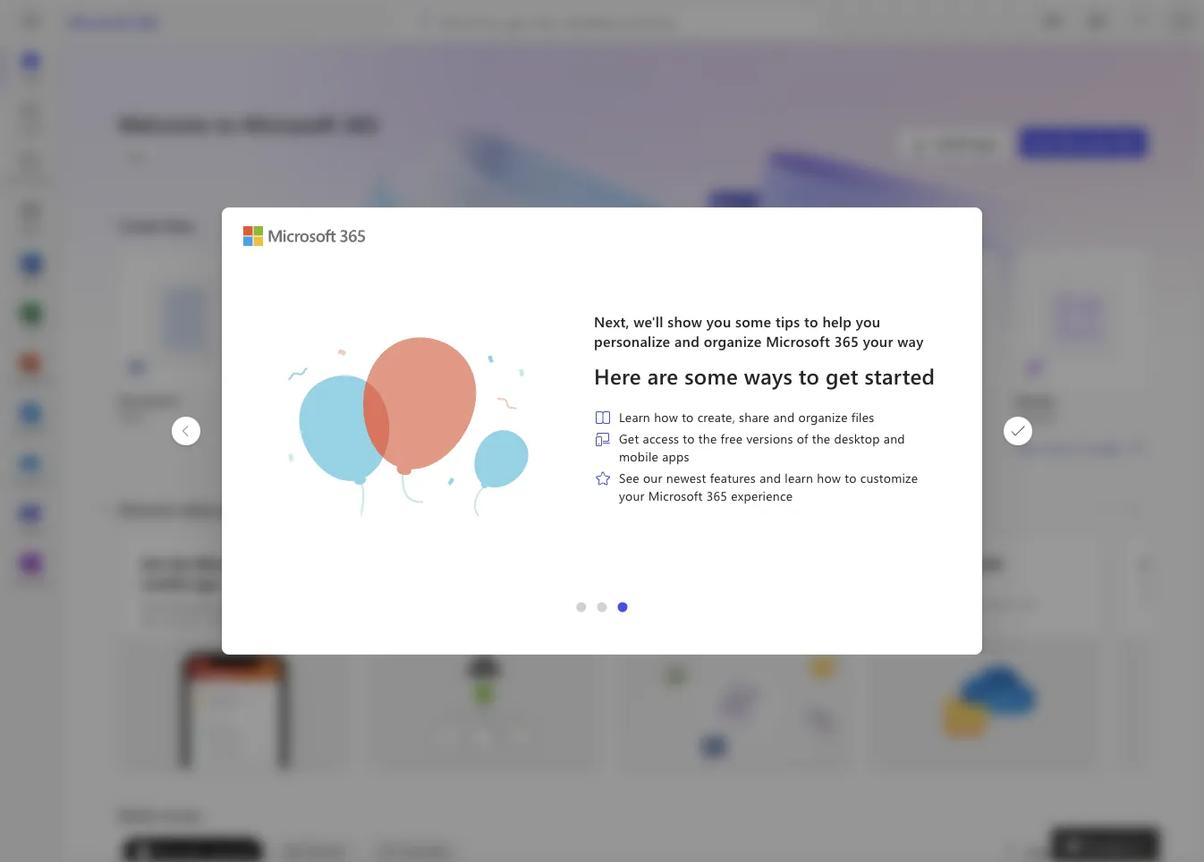 Task type: locate. For each thing, give the bounding box(es) containing it.
1 vertical spatial watch
[[892, 597, 923, 611]]

mobile up download
[[141, 574, 189, 593]]

next image
[[1124, 495, 1142, 524]]

365 inside see our newest features and learn how to customize your microsoft 365 experience
[[707, 487, 728, 504]]

your left files.
[[921, 611, 943, 626]]

files inside slide 3 of 3. group
[[852, 409, 875, 425]]

buy
[[1032, 135, 1053, 151]]

0 horizontal spatial create
[[118, 216, 161, 235]]

0 horizontal spatial forms
[[567, 410, 596, 424]]

here are some ways to get started
[[594, 362, 935, 390]]

this account doesn't have a microsoft 365 subscription. click to view your benefits. tooltip
[[118, 147, 154, 165]]

to inside 'next, we'll show you some tips to help you personalize and organize microsoft 365 your way'
[[805, 311, 819, 331]]

1 vertical spatial app
[[212, 599, 231, 613]]

document word
[[118, 392, 178, 424]]

0 vertical spatial share
[[739, 409, 770, 425]]

customize
[[861, 469, 918, 486]]

onenote image
[[21, 560, 39, 578]]

0 horizontal spatial ●
[[576, 598, 587, 615]]

watch down collabora
[[1143, 577, 1173, 592]]

microsoft 365 banner
[[0, 0, 1205, 43]]

see left more
[[1018, 440, 1037, 456]]

onedrive image
[[21, 460, 39, 478]]

1 horizontal spatial organize
[[799, 409, 848, 425]]

see more in create
[[1018, 440, 1122, 456]]

organize up new quiz image
[[704, 331, 762, 350]]

versions
[[747, 430, 793, 447]]

pagination for first run slides. slide 3 of 3 selected. tab list
[[222, 591, 983, 615]]

learn how to create, share and organize files
[[619, 409, 875, 425]]

2 horizontal spatial ● tab
[[617, 598, 629, 615]]

the
[[699, 430, 717, 447], [812, 430, 831, 447], [169, 554, 192, 573], [193, 599, 209, 613]]

1 vertical spatial started
[[920, 554, 969, 573]]

get started with onedrive watch how to store, sync, and share your files.
[[892, 554, 1037, 626]]

365 inside 'next, we'll show you some tips to help you personalize and organize microsoft 365 your way'
[[835, 331, 859, 350]]

organize up of
[[799, 409, 848, 425]]

app left device.
[[212, 599, 231, 613]]

help
[[823, 311, 852, 331]]

create right the 'in' on the right of the page
[[1087, 440, 1122, 456]]

0 horizontal spatial ● tab
[[576, 598, 587, 615]]

get down learn
[[619, 430, 639, 447]]

watch inside "collabora watch how to"
[[1143, 577, 1173, 592]]

mobile left device.
[[204, 613, 237, 628]]

get up download
[[141, 554, 165, 573]]

apps
[[971, 135, 998, 151], [662, 448, 690, 464]]

mobile up our
[[619, 448, 659, 464]]

tab list containing recently opened
[[118, 839, 983, 863]]

0 vertical spatial apps
[[971, 135, 998, 151]]

share up 'versions'
[[739, 409, 770, 425]]

1 vertical spatial access
[[247, 599, 278, 613]]

2 horizontal spatial mobile
[[619, 448, 659, 464]]

app
[[193, 574, 219, 593], [212, 599, 231, 613]]

2 horizontal spatial access
[[643, 430, 679, 447]]

to
[[215, 109, 236, 138], [805, 311, 819, 331], [799, 362, 820, 390], [682, 409, 694, 425], [683, 430, 695, 447], [845, 469, 857, 486], [1199, 577, 1205, 592], [949, 597, 959, 611], [234, 599, 244, 613]]

1 vertical spatial mobile
[[141, 574, 189, 593]]

you right show
[[707, 311, 732, 331]]

None search field
[[402, 7, 820, 36]]

2 vertical spatial mobile
[[204, 613, 237, 628]]

desktop
[[835, 430, 880, 447]]

teams image
[[21, 510, 39, 528]]

and
[[675, 331, 700, 350], [774, 409, 795, 425], [884, 430, 905, 447], [760, 469, 781, 486], [1019, 597, 1037, 611]]

files.
[[946, 611, 968, 626]]

0 horizontal spatial organize
[[704, 331, 762, 350]]

to inside get the microsoft 365 mobile app download the app to access your files on your mobile device.
[[234, 599, 244, 613]]

see inside see our newest features and learn how to customize your microsoft 365 experience
[[619, 469, 640, 486]]

mobile
[[619, 448, 659, 464], [141, 574, 189, 593], [204, 613, 237, 628]]

recently opened
[[156, 844, 252, 860]]

are
[[648, 362, 679, 390]]

designer design image
[[1026, 358, 1044, 376]]

microsoft
[[68, 12, 130, 31], [242, 109, 337, 138], [1057, 135, 1111, 151], [766, 331, 830, 350], [649, 487, 703, 504], [196, 554, 262, 573]]


[[1004, 846, 1018, 860]]

create image
[[21, 109, 39, 127]]

your down our
[[619, 487, 645, 504]]

0 horizontal spatial you
[[216, 500, 240, 519]]

0 horizontal spatial watch
[[892, 597, 923, 611]]

create left new in the top left of the page
[[118, 216, 161, 235]]

 upload
[[1004, 844, 1067, 861]]

mobile inside get access to the free versions of the desktop and mobile apps
[[619, 448, 659, 464]]

0 vertical spatial access
[[643, 430, 679, 447]]

1 forms from the left
[[567, 410, 596, 424]]

home image
[[21, 59, 39, 77]]

app down discover what you can do
[[193, 574, 219, 593]]

1 vertical spatial files
[[141, 613, 161, 628]]

1 horizontal spatial watch
[[1143, 577, 1173, 592]]

2 ● tab from the left
[[596, 598, 608, 615]]

apps up newest
[[662, 448, 690, 464]]

powerpoint
[[268, 410, 322, 424]]

get inside get the microsoft 365 mobile app download the app to access your files on your mobile device.
[[141, 554, 165, 573]]

1 ● tab from the left
[[576, 598, 587, 615]]

2 horizontal spatial ●
[[617, 598, 629, 615]]

0 vertical spatial started
[[865, 362, 935, 390]]

lists list image
[[877, 358, 895, 376]]

0 vertical spatial see
[[1018, 440, 1037, 456]]

1 horizontal spatial apps
[[971, 135, 998, 151]]

0 horizontal spatial share
[[739, 409, 770, 425]]

and down the lists
[[884, 430, 905, 447]]

1 horizontal spatial get
[[619, 430, 639, 447]]

in
[[1073, 440, 1083, 456]]

to inside get started with onedrive watch how to store, sync, and share your files.
[[949, 597, 959, 611]]

files
[[852, 409, 875, 425], [141, 613, 161, 628]]

to right tips
[[805, 311, 819, 331]]

microsoft inside 'next, we'll show you some tips to help you personalize and organize microsoft 365 your way'
[[766, 331, 830, 350]]

0 horizontal spatial mobile
[[141, 574, 189, 593]]

discover what you can do
[[119, 500, 288, 519]]

recently opened element
[[123, 839, 264, 863]]

more
[[1041, 440, 1070, 456]]

files inside get the microsoft 365 mobile app download the app to access your files on your mobile device.
[[141, 613, 161, 628]]

microsoft inside get the microsoft 365 mobile app download the app to access your files on your mobile device.
[[196, 554, 262, 573]]

to left the customize
[[845, 469, 857, 486]]

to up newest
[[683, 430, 695, 447]]

●
[[576, 598, 587, 615], [596, 598, 608, 615], [617, 598, 629, 615]]

see
[[1018, 440, 1037, 456], [619, 469, 640, 486]]

1 horizontal spatial ●
[[596, 598, 608, 615]]

0 vertical spatial organize
[[704, 331, 762, 350]]

watch
[[1143, 577, 1173, 592], [892, 597, 923, 611]]

some up create,
[[685, 362, 738, 390]]

1 vertical spatial some
[[685, 362, 738, 390]]

your
[[863, 331, 894, 350], [619, 487, 645, 504], [281, 599, 302, 613], [921, 611, 943, 626], [179, 613, 201, 628]]

files left on
[[141, 613, 161, 628]]

and down show
[[675, 331, 700, 350]]

see for see our newest features and learn how to customize your microsoft 365 experience
[[619, 469, 640, 486]]

newest
[[666, 469, 707, 486]]

do
[[271, 500, 288, 519]]

designer design image
[[1026, 358, 1044, 376]]

how inside get started with onedrive watch how to store, sync, and share your files.
[[926, 597, 946, 611]]

1 horizontal spatial ● tab
[[596, 598, 608, 615]]

onedrive
[[892, 574, 956, 593]]

1 vertical spatial apps
[[662, 448, 690, 464]]

your up the lists list icon
[[863, 331, 894, 350]]

started inside get started with onedrive watch how to store, sync, and share your files.
[[920, 554, 969, 573]]

share a file image
[[621, 636, 849, 769]]

0 vertical spatial mobile
[[619, 448, 659, 464]]

and inside get access to the free versions of the desktop and mobile apps
[[884, 430, 905, 447]]

access
[[643, 430, 679, 447], [247, 599, 278, 613], [160, 805, 201, 825]]

powerpoint presentation image
[[278, 358, 296, 376]]

create
[[118, 216, 161, 235], [1087, 440, 1122, 456]]

of
[[797, 430, 809, 447]]

the up download
[[169, 554, 192, 573]]

1 vertical spatial see
[[619, 469, 640, 486]]

1 horizontal spatial create
[[1087, 440, 1122, 456]]

to inside see our newest features and learn how to customize your microsoft 365 experience
[[845, 469, 857, 486]]

365 inside buy microsoft 365 button
[[1115, 135, 1136, 151]]

navigation
[[0, 43, 61, 594]]

favorites
[[400, 844, 449, 860]]

design designer
[[1016, 392, 1058, 424]]

organize
[[704, 331, 762, 350], [799, 409, 848, 425]]

collabora
[[1143, 554, 1205, 573]]

forms
[[567, 410, 596, 424], [716, 410, 746, 424]]

to inside "collabora watch how to"
[[1199, 577, 1205, 592]]

favorites tab
[[362, 839, 467, 863]]

1 horizontal spatial see
[[1018, 440, 1037, 456]]

0 horizontal spatial files
[[141, 613, 161, 628]]

form
[[567, 392, 597, 409]]

0 horizontal spatial access
[[160, 805, 201, 825]]

your inside get started with onedrive watch how to store, sync, and share your files.
[[921, 611, 943, 626]]

get
[[619, 430, 639, 447], [141, 554, 165, 573], [892, 554, 916, 573]]

create new
[[118, 216, 194, 235]]

get inside get started with onedrive watch how to store, sync, and share your files.
[[892, 554, 916, 573]]

0 vertical spatial files
[[852, 409, 875, 425]]

and up experience
[[760, 469, 781, 486]]

the down create,
[[699, 430, 717, 447]]

you inside dropdown button
[[216, 500, 240, 519]]

get for started
[[892, 554, 916, 573]]

0 vertical spatial some
[[736, 311, 772, 331]]

excel image
[[21, 310, 39, 328]]

buy microsoft 365
[[1032, 135, 1136, 151]]

1 vertical spatial create
[[1087, 440, 1122, 456]]

1 horizontal spatial access
[[247, 599, 278, 613]]

● ● ●
[[576, 598, 629, 615]]

0 horizontal spatial apps
[[662, 448, 690, 464]]

1 vertical spatial share
[[892, 611, 918, 626]]

collabora watch how to
[[1143, 554, 1205, 620]]

list
[[118, 251, 1147, 424]]

collaborate in real time image
[[1121, 636, 1205, 769]]

free
[[721, 430, 743, 447]]

ways
[[744, 362, 793, 390]]

2 vertical spatial access
[[160, 805, 201, 825]]

next,
[[594, 311, 630, 331]]

● tab
[[576, 598, 587, 615], [596, 598, 608, 615], [617, 598, 629, 615]]

to left get
[[799, 362, 820, 390]]

feedback button
[[1053, 829, 1160, 863]]

list containing document
[[118, 251, 1147, 424]]

started up onedrive
[[920, 554, 969, 573]]

apps right install
[[971, 135, 998, 151]]

form forms
[[567, 392, 597, 424]]

watch down onedrive
[[892, 597, 923, 611]]

to down collabora
[[1199, 577, 1205, 592]]

1 horizontal spatial share
[[892, 611, 918, 626]]

1 horizontal spatial forms
[[716, 410, 746, 424]]

365
[[134, 12, 158, 31], [343, 109, 379, 138], [1115, 135, 1136, 151], [835, 331, 859, 350], [707, 487, 728, 504], [266, 554, 291, 573]]

show
[[668, 311, 703, 331]]

files up 'desktop'
[[852, 409, 875, 425]]

see left our
[[619, 469, 640, 486]]

slide 3 of 3. group
[[222, 208, 983, 655]]

how
[[654, 409, 678, 425], [817, 469, 841, 486], [1176, 577, 1196, 592], [926, 597, 946, 611]]

you right help
[[856, 311, 881, 331]]

see inside create new element
[[1018, 440, 1037, 456]]

some left tips
[[736, 311, 772, 331]]

sync,
[[992, 597, 1016, 611]]

next, we'll show you some tips to help you personalize and organize microsoft 365 your way
[[594, 311, 924, 350]]

share down onedrive
[[892, 611, 918, 626]]

to left the store,
[[949, 597, 959, 611]]

tab list
[[118, 839, 983, 863]]

share
[[739, 409, 770, 425], [892, 611, 918, 626]]

access inside get the microsoft 365 mobile app download the app to access your files on your mobile device.
[[247, 599, 278, 613]]

access inside get access to the free versions of the desktop and mobile apps
[[643, 430, 679, 447]]

0 vertical spatial watch
[[1143, 577, 1173, 592]]

microsoft inside microsoft 365 banner
[[68, 12, 130, 31]]

get inside get access to the free versions of the desktop and mobile apps
[[619, 430, 639, 447]]

install
[[934, 135, 968, 151]]

you left can
[[216, 500, 240, 519]]

forms down form
[[567, 410, 596, 424]]

to right on
[[234, 599, 244, 613]]

to right welcome
[[215, 109, 236, 138]]

forms up free
[[716, 410, 746, 424]]

and right the sync,
[[1019, 597, 1037, 611]]

get up onedrive
[[892, 554, 916, 573]]

on
[[164, 613, 176, 628]]

0 horizontal spatial see
[[619, 469, 640, 486]]

we'll
[[634, 311, 664, 331]]

word
[[118, 410, 145, 424]]

2 horizontal spatial get
[[892, 554, 916, 573]]

to left create,
[[682, 409, 694, 425]]

0 horizontal spatial get
[[141, 554, 165, 573]]

2 forms from the left
[[716, 410, 746, 424]]

you
[[707, 311, 732, 331], [856, 311, 881, 331], [216, 500, 240, 519]]

get the microsoft 365 mobile app image
[[120, 636, 349, 769]]

some
[[736, 311, 772, 331], [685, 362, 738, 390]]

create new element
[[118, 211, 1147, 495]]

create,
[[698, 409, 736, 425]]

outlook image
[[21, 410, 39, 428]]

started down way
[[865, 362, 935, 390]]

1 horizontal spatial files
[[852, 409, 875, 425]]



Task type: describe. For each thing, give the bounding box(es) containing it.
experience
[[731, 487, 793, 504]]

forms inside form forms
[[567, 410, 596, 424]]

way
[[898, 331, 924, 350]]

your right on
[[179, 613, 201, 628]]

favorites element
[[366, 839, 463, 863]]

install apps button
[[899, 129, 1010, 158]]

see for see more in create
[[1018, 440, 1037, 456]]

download
[[141, 599, 190, 613]]

and inside get started with onedrive watch how to store, sync, and share your files.
[[1019, 597, 1037, 611]]

access for get access to the free versions of the desktop and mobile apps
[[643, 430, 679, 447]]

get
[[826, 362, 859, 390]]

none search field inside microsoft 365 banner
[[402, 7, 820, 36]]

the right on
[[193, 599, 209, 613]]

shared element
[[273, 839, 357, 863]]

and inside see our newest features and learn how to customize your microsoft 365 experience
[[760, 469, 781, 486]]

designer
[[1016, 410, 1058, 424]]

welcome to microsoft 365
[[118, 109, 379, 138]]

365 inside get the microsoft 365 mobile app download the app to access your files on your mobile device.
[[266, 554, 291, 573]]

and up 'versions'
[[774, 409, 795, 425]]

2 ● from the left
[[596, 598, 608, 615]]

device.
[[240, 613, 274, 628]]

document
[[118, 392, 178, 409]]

here
[[594, 362, 641, 390]]

with
[[973, 554, 1003, 573]]

microsoft inside buy microsoft 365 button
[[1057, 135, 1111, 151]]

save files to the cloud image
[[370, 636, 599, 769]]

access for quick access
[[160, 805, 201, 825]]

buy microsoft 365 button
[[1020, 129, 1147, 158]]

your inside see our newest features and learn how to customize your microsoft 365 experience
[[619, 487, 645, 504]]

365 inside microsoft 365 banner
[[134, 12, 158, 31]]

can
[[244, 500, 267, 519]]

your right device.
[[281, 599, 302, 613]]

learn
[[619, 409, 651, 425]]

share inside get started with onedrive watch how to store, sync, and share your files.
[[892, 611, 918, 626]]

here are some ways to get started document
[[0, 0, 1205, 863]]

lists
[[866, 410, 887, 424]]

new quiz image
[[727, 358, 745, 376]]

see more in create link
[[1016, 438, 1147, 459]]

learn
[[785, 469, 814, 486]]

opened
[[208, 844, 252, 860]]

new
[[165, 216, 194, 235]]

share inside slide 3 of 3. group
[[739, 409, 770, 425]]

discover what you can do button
[[94, 495, 292, 524]]

your inside 'next, we'll show you some tips to help you personalize and organize microsoft 365 your way'
[[863, 331, 894, 350]]

apps inside button
[[971, 135, 998, 151]]

1 horizontal spatial mobile
[[204, 613, 237, 628]]

my content image
[[21, 159, 39, 177]]

apps inside get access to the free versions of the desktop and mobile apps
[[662, 448, 690, 464]]

0 vertical spatial app
[[193, 574, 219, 593]]

and inside 'next, we'll show you some tips to help you personalize and organize microsoft 365 your way'
[[675, 331, 700, 350]]

started inside slide 3 of 3. group
[[865, 362, 935, 390]]

install apps
[[934, 135, 998, 151]]

get access to the free versions of the desktop and mobile apps
[[619, 430, 905, 464]]

word image
[[21, 260, 39, 277]]

feedback
[[1085, 836, 1145, 855]]

get for access
[[619, 430, 639, 447]]

organize inside 'next, we'll show you some tips to help you personalize and organize microsoft 365 your way'
[[704, 331, 762, 350]]

quick access
[[118, 805, 201, 825]]

0 vertical spatial create
[[118, 216, 161, 235]]

design
[[1016, 392, 1055, 409]]

workbook
[[417, 392, 478, 409]]

recently opened tab
[[118, 839, 268, 863]]

see our newest features and learn how to customize your microsoft 365 experience
[[619, 469, 918, 504]]

create inside see more in create link
[[1087, 440, 1122, 456]]

what
[[179, 500, 212, 519]]

how inside "collabora watch how to"
[[1176, 577, 1196, 592]]

tips
[[776, 311, 800, 331]]

3 ● tab from the left
[[617, 598, 629, 615]]

personalize
[[594, 331, 671, 350]]

to inside get access to the free versions of the desktop and mobile apps
[[683, 430, 695, 447]]

watch inside get started with onedrive watch how to store, sync, and share your files.
[[892, 597, 923, 611]]

features
[[710, 469, 756, 486]]

discover
[[119, 500, 175, 519]]

recently
[[156, 844, 205, 860]]

word document image
[[129, 358, 147, 376]]

some inside 'next, we'll show you some tips to help you personalize and organize microsoft 365 your way'
[[736, 311, 772, 331]]

how inside see our newest features and learn how to customize your microsoft 365 experience
[[817, 469, 841, 486]]

1 horizontal spatial you
[[707, 311, 732, 331]]

welcome
[[118, 109, 209, 138]]

forms survey image
[[578, 358, 595, 376]]

get the microsoft 365 mobile app download the app to access your files on your mobile device.
[[141, 554, 302, 628]]

the right of
[[812, 430, 831, 447]]

1 ● from the left
[[576, 598, 587, 615]]

powerpoint image
[[21, 360, 39, 378]]

here are some ways to get started dialog
[[0, 0, 1205, 863]]

upload
[[1026, 844, 1067, 861]]

store,
[[962, 597, 989, 611]]

shared
[[306, 844, 345, 860]]

apps image
[[21, 209, 39, 227]]

presentation powerpoint
[[268, 392, 341, 424]]

our
[[643, 469, 663, 486]]

free
[[125, 149, 146, 163]]

shared tab
[[268, 839, 362, 863]]

presentation
[[268, 392, 341, 409]]

quick
[[118, 805, 156, 825]]

microsoft 365 logo image
[[243, 226, 366, 246]]

get for the
[[141, 554, 165, 573]]

2 horizontal spatial you
[[856, 311, 881, 331]]

get started with onedrive image
[[871, 636, 1100, 769]]

1 vertical spatial organize
[[799, 409, 848, 425]]

microsoft inside see our newest features and learn how to customize your microsoft 365 experience
[[649, 487, 703, 504]]

microsoft 365
[[68, 12, 158, 31]]

3 ● from the left
[[617, 598, 629, 615]]



Task type: vqa. For each thing, say whether or not it's contained in the screenshot.
tab
no



